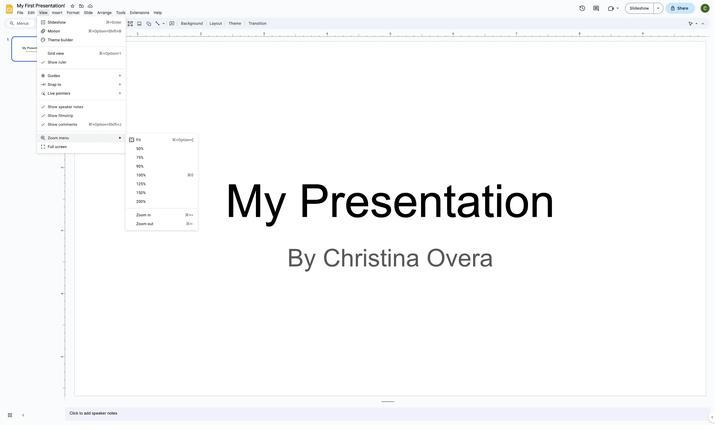 Task type: describe. For each thing, give the bounding box(es) containing it.
⌘+option+1 element
[[92, 51, 121, 56]]

zoom in i element
[[136, 213, 152, 218]]

⌘+-
[[186, 222, 193, 226]]

gui d es
[[48, 74, 60, 78]]

f it
[[136, 138, 141, 142]]

show for show r uler
[[48, 60, 57, 65]]

otes
[[76, 105, 83, 109]]

zoom out t element
[[136, 222, 155, 226]]

snap to
[[48, 82, 61, 87]]

⌘0 element
[[181, 173, 193, 178]]

menu
[[59, 136, 69, 140]]

insert image image
[[136, 20, 142, 27]]

tools
[[116, 10, 126, 15]]

extensions menu item
[[128, 9, 152, 16]]

guides d element
[[48, 74, 62, 78]]

f u ll screen
[[48, 145, 67, 149]]

view menu item
[[37, 9, 50, 16]]

ive
[[50, 91, 55, 96]]

show filmstrip f element
[[48, 114, 75, 118]]

show for show f ilmstrip
[[48, 114, 57, 118]]

f
[[58, 114, 60, 118]]

arrange menu item
[[95, 9, 114, 16]]

slide
[[84, 10, 93, 15]]

50%
[[136, 147, 144, 151]]

the m e builder
[[48, 38, 73, 42]]

live pointers l element
[[48, 91, 72, 96]]

slideshow p element
[[48, 20, 67, 25]]

menu bar banner
[[0, 0, 715, 426]]

application containing slideshow
[[0, 0, 715, 426]]

full screen u element
[[48, 145, 69, 149]]

⌘+option+[
[[172, 138, 193, 142]]

view
[[39, 10, 48, 15]]

90% 3 element
[[136, 164, 145, 169]]

f for u
[[48, 145, 50, 149]]

the
[[48, 38, 54, 42]]

75%
[[136, 156, 144, 160]]

z
[[48, 136, 50, 140]]

extensions
[[130, 10, 149, 15]]

fit f element
[[136, 138, 142, 142]]

150% 6 element
[[136, 191, 147, 195]]

200% 7 element
[[136, 200, 147, 204]]

zoom ou t
[[136, 222, 153, 226]]

90%
[[136, 164, 144, 169]]

n for i
[[149, 213, 151, 218]]

⌘+option+shift+j
[[88, 122, 121, 127]]

menu containing f
[[125, 134, 198, 231]]

select line image
[[161, 20, 165, 22]]

100%
[[136, 173, 146, 178]]

share button
[[666, 3, 695, 14]]

⌘+option+left bracket element
[[165, 137, 193, 143]]

zoom for zoom i n
[[136, 213, 147, 218]]

12
[[136, 182, 141, 186]]

start slideshow (⌘+enter) image
[[657, 8, 659, 9]]

⌘0
[[187, 173, 193, 178]]

view
[[56, 51, 64, 56]]

c
[[58, 122, 61, 127]]

zoom i n
[[136, 213, 151, 218]]

⌘+enter element
[[99, 20, 121, 25]]

g rid view
[[48, 51, 64, 56]]

Star checkbox
[[69, 2, 76, 10]]

ll
[[52, 145, 54, 149]]

zoom for zoom ou t
[[136, 222, 147, 226]]

l ive pointers
[[48, 91, 70, 96]]

► for l ive pointers
[[119, 92, 122, 95]]

insert menu item
[[50, 9, 65, 16]]

main toolbar
[[34, 19, 269, 28]]

omments
[[61, 122, 77, 127]]

edit menu item
[[26, 9, 37, 16]]

f for it
[[136, 138, 138, 142]]

g
[[48, 51, 50, 56]]

help menu item
[[152, 9, 164, 16]]

200%
[[136, 200, 146, 204]]

⌘+option+1
[[99, 51, 121, 56]]

u
[[50, 145, 52, 149]]

2 ► from the top
[[119, 83, 122, 86]]

speaker
[[58, 105, 72, 109]]

125% 5 element
[[136, 182, 147, 186]]

d
[[54, 74, 56, 78]]

to
[[58, 82, 61, 87]]

⌘+equals element
[[178, 213, 193, 218]]

rid
[[50, 51, 55, 56]]

⌘+option+shift+b element
[[82, 28, 121, 34]]

background button
[[178, 19, 205, 28]]

Menus field
[[7, 20, 34, 27]]

screen
[[55, 145, 67, 149]]

i
[[148, 213, 149, 218]]



Task type: locate. For each thing, give the bounding box(es) containing it.
1 horizontal spatial slideshow
[[630, 6, 649, 11]]

slideshow
[[630, 6, 649, 11], [48, 20, 66, 25]]

show c omments
[[48, 122, 77, 127]]

oom
[[50, 136, 58, 140]]

gui
[[48, 74, 54, 78]]

transition button
[[246, 19, 269, 28]]

50% 1 element
[[136, 147, 145, 151]]

file
[[17, 10, 23, 15]]

12 5 %
[[136, 182, 146, 186]]

⌘+=
[[185, 213, 193, 218]]

tools menu item
[[114, 9, 128, 16]]

Rename text field
[[15, 2, 68, 9]]

100% 4 element
[[136, 173, 147, 178]]

f left 'll'
[[48, 145, 50, 149]]

it
[[138, 138, 141, 142]]

mode and view toolbar
[[686, 18, 707, 29]]

share
[[677, 6, 688, 11]]

show f ilmstrip
[[48, 114, 73, 118]]

5
[[141, 182, 143, 186]]

theme button
[[226, 19, 244, 28]]

t
[[152, 222, 153, 226]]

75% 2 element
[[136, 156, 145, 160]]

show up show f ilmstrip
[[48, 105, 57, 109]]

n up ou
[[149, 213, 151, 218]]

1 zoom from the top
[[136, 213, 147, 218]]

⌘+enter
[[106, 20, 121, 25]]

1 horizontal spatial f
[[136, 138, 138, 142]]

builder
[[61, 38, 73, 42]]

slideshow left start slideshow (⌘+enter) 'icon'
[[630, 6, 649, 11]]

layout button
[[208, 19, 224, 28]]

3 show from the top
[[48, 114, 57, 118]]

theme
[[229, 21, 241, 26]]

theme builder m element
[[48, 38, 75, 42]]

slide menu item
[[82, 9, 95, 16]]

0 vertical spatial slideshow
[[630, 6, 649, 11]]

insert
[[52, 10, 62, 15]]

format
[[67, 10, 80, 15]]

f
[[136, 138, 138, 142], [48, 145, 50, 149]]

show for show speaker n otes
[[48, 105, 57, 109]]

show comments c element
[[48, 122, 79, 127]]

slideshow up motion a 'element'
[[48, 20, 66, 25]]

snap
[[48, 82, 57, 87]]

0 horizontal spatial n
[[73, 105, 76, 109]]

n
[[73, 105, 76, 109], [149, 213, 151, 218]]

snap to x element
[[48, 82, 63, 87]]

1 vertical spatial n
[[149, 213, 151, 218]]

motion a element
[[48, 29, 62, 33]]

show left c
[[48, 122, 57, 127]]

menu
[[35, 16, 126, 426], [125, 134, 198, 231]]

⌘+hyphen element
[[179, 222, 193, 227]]

show speaker notes n element
[[48, 105, 85, 109]]

0 vertical spatial n
[[73, 105, 76, 109]]

2 show from the top
[[48, 105, 57, 109]]

slideshow for slideshow p element
[[48, 20, 66, 25]]

layout
[[210, 21, 222, 26]]

1 horizontal spatial n
[[149, 213, 151, 218]]

show ruler r element
[[48, 60, 68, 65]]

background
[[181, 21, 203, 26]]

format menu item
[[65, 9, 82, 16]]

show r uler
[[48, 60, 66, 65]]

r
[[58, 60, 60, 65]]

motion
[[48, 29, 60, 33]]

1 show from the top
[[48, 60, 57, 65]]

edit
[[28, 10, 35, 15]]

0 vertical spatial zoom
[[136, 213, 147, 218]]

2 zoom from the top
[[136, 222, 147, 226]]

slideshow for slideshow button
[[630, 6, 649, 11]]

⌘+option+shift+j element
[[82, 122, 121, 127]]

zoom left ou
[[136, 222, 147, 226]]

m
[[54, 38, 58, 42]]

shape image
[[146, 20, 152, 27]]

4 ► from the top
[[119, 137, 122, 140]]

1 vertical spatial zoom
[[136, 222, 147, 226]]

slideshow button
[[625, 3, 654, 14]]

0 horizontal spatial slideshow
[[48, 20, 66, 25]]

zoom menu z element
[[48, 136, 71, 140]]

show left the "f"
[[48, 114, 57, 118]]

slideshow inside button
[[630, 6, 649, 11]]

►
[[119, 74, 122, 77], [119, 83, 122, 86], [119, 92, 122, 95], [119, 137, 122, 140]]

grid view g element
[[48, 51, 66, 56]]

1 vertical spatial f
[[48, 145, 50, 149]]

zoom
[[136, 213, 147, 218], [136, 222, 147, 226]]

zoom left i on the bottom left of page
[[136, 213, 147, 218]]

show for show c omments
[[48, 122, 57, 127]]

file menu item
[[15, 9, 26, 16]]

uler
[[60, 60, 66, 65]]

3 ► from the top
[[119, 92, 122, 95]]

► for z oom menu
[[119, 137, 122, 140]]

application
[[0, 0, 715, 426]]

menu containing slideshow
[[35, 16, 126, 426]]

menu bar
[[15, 7, 164, 16]]

arrange
[[97, 10, 112, 15]]

0 horizontal spatial f
[[48, 145, 50, 149]]

150%
[[136, 191, 146, 195]]

menu bar inside menu bar banner
[[15, 7, 164, 16]]

⌘+option+shift+b
[[88, 29, 121, 33]]

navigation
[[0, 31, 61, 426]]

n for n
[[73, 105, 76, 109]]

f up 50%
[[136, 138, 138, 142]]

n right speaker
[[73, 105, 76, 109]]

ilmstrip
[[60, 114, 73, 118]]

pointers
[[56, 91, 70, 96]]

e
[[58, 38, 60, 42]]

show
[[48, 60, 57, 65], [48, 105, 57, 109], [48, 114, 57, 118], [48, 122, 57, 127]]

transition
[[249, 21, 267, 26]]

ou
[[148, 222, 152, 226]]

z oom menu
[[48, 136, 69, 140]]

help
[[154, 10, 162, 15]]

l
[[48, 91, 50, 96]]

live pointer settings image
[[694, 20, 698, 22]]

show speaker n otes
[[48, 105, 83, 109]]

menu bar containing file
[[15, 7, 164, 16]]

%
[[143, 182, 146, 186]]

1 ► from the top
[[119, 74, 122, 77]]

0 vertical spatial f
[[136, 138, 138, 142]]

show left r
[[48, 60, 57, 65]]

► for es
[[119, 74, 122, 77]]

4 show from the top
[[48, 122, 57, 127]]

es
[[56, 74, 60, 78]]

1 vertical spatial slideshow
[[48, 20, 66, 25]]

slideshow inside menu
[[48, 20, 66, 25]]



Task type: vqa. For each thing, say whether or not it's contained in the screenshot.
in
no



